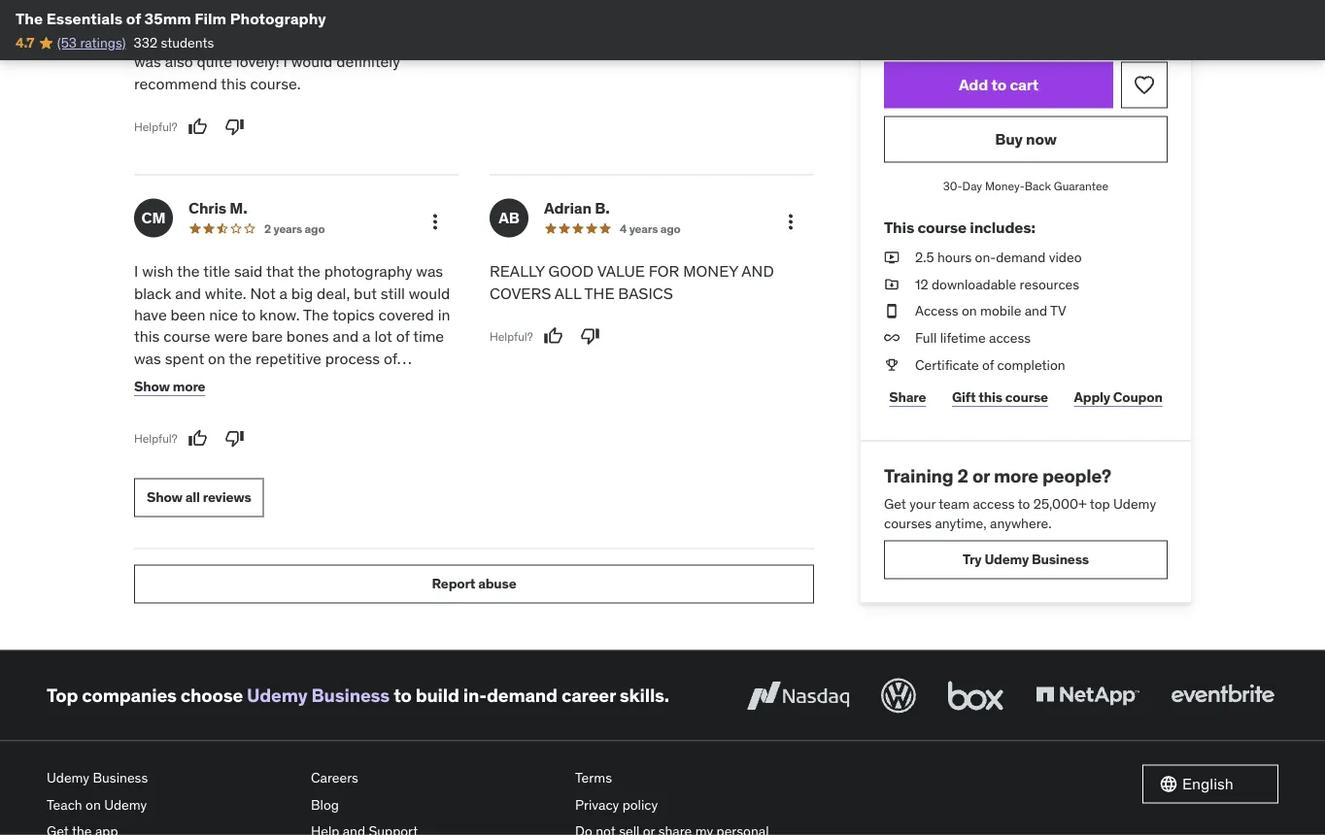 Task type: locate. For each thing, give the bounding box(es) containing it.
this down have
[[134, 327, 160, 347]]

i up 'course.'
[[283, 52, 287, 72]]

that left mark review by chris m. as unhelpful icon
[[185, 435, 213, 455]]

were
[[214, 327, 248, 347]]

2
[[264, 221, 271, 236], [958, 464, 969, 487]]

1 vertical spatial that
[[185, 435, 213, 455]]

video
[[1049, 249, 1082, 266]]

on
[[962, 302, 977, 320], [208, 348, 225, 368], [355, 370, 373, 390], [86, 796, 101, 814]]

access down mobile
[[989, 329, 1031, 347]]

policy
[[623, 796, 658, 814]]

in up time
[[438, 305, 450, 325]]

0 horizontal spatial would
[[291, 52, 333, 72]]

0 vertical spatial i
[[283, 52, 287, 72]]

0 horizontal spatial years
[[274, 221, 302, 236]]

photography up still
[[324, 261, 412, 281]]

1 vertical spatial business
[[311, 684, 390, 707]]

in
[[387, 0, 400, 6], [438, 305, 450, 325]]

0 vertical spatial in
[[387, 0, 400, 6]]

0 vertical spatial would
[[291, 52, 333, 72]]

1 horizontal spatial would
[[409, 283, 450, 303]]

in inside lots of great information, presented in a very logical progression.  loved seeing all the different b&w images.  the background music was also quite lovely!  i would definitely recommend this course.
[[387, 0, 400, 6]]

try udemy business link
[[884, 541, 1168, 580]]

add
[[959, 75, 988, 95]]

0 vertical spatial demand
[[996, 249, 1046, 266]]

and
[[742, 261, 774, 281]]

to left build
[[394, 684, 412, 707]]

different
[[134, 30, 193, 50], [235, 370, 294, 390], [376, 370, 435, 390]]

0 vertical spatial 2
[[264, 221, 271, 236]]

the
[[388, 8, 410, 28], [177, 261, 200, 281], [298, 261, 321, 281], [229, 348, 252, 368], [208, 370, 231, 390]]

guarantee
[[1054, 179, 1109, 194]]

really
[[267, 435, 304, 455]]

skills.
[[620, 684, 670, 707]]

1 horizontal spatial in
[[438, 305, 450, 325]]

of down full lifetime access
[[982, 356, 994, 373]]

course down been
[[163, 327, 210, 347]]

different up it's
[[235, 370, 294, 390]]

white.
[[205, 283, 246, 303]]

1 vertical spatial all
[[340, 392, 356, 412]]

business up teach on udemy link
[[93, 770, 148, 787]]

0 vertical spatial course
[[918, 217, 967, 237]]

of down lots on the left top
[[126, 8, 141, 28]]

mark review by april p. as unhelpful image
[[225, 117, 244, 136]]

1 vertical spatial xsmall image
[[884, 302, 900, 321]]

0 vertical spatial more
[[173, 378, 205, 396]]

in left very
[[387, 0, 400, 6]]

access down or
[[973, 495, 1015, 513]]

1 horizontal spatial more
[[994, 464, 1039, 487]]

1 vertical spatial would
[[409, 283, 450, 303]]

but down buttons
[[313, 392, 336, 412]]

1 vertical spatial this
[[134, 327, 160, 347]]

show more button
[[134, 368, 205, 407]]

2 horizontal spatial a
[[404, 0, 412, 6]]

years up i wish the title said that the photography was black and white. not a big deal, but still would have been nice to know.
[[274, 221, 302, 236]]

mobile
[[981, 302, 1022, 320]]

business inside the udemy business teach on udemy
[[93, 770, 148, 787]]

and up process
[[333, 327, 359, 347]]

different up major
[[376, 370, 435, 390]]

demand down includes:
[[996, 249, 1046, 266]]

1 vertical spatial covered
[[298, 414, 353, 434]]

abuse
[[478, 575, 516, 593]]

add to cart button
[[884, 62, 1114, 108]]

years right the 4
[[629, 221, 658, 236]]

0 vertical spatial photography
[[324, 261, 412, 281]]

udemy up teach
[[47, 770, 89, 787]]

all left major
[[340, 392, 356, 412]]

courses
[[884, 514, 932, 532]]

of
[[168, 0, 182, 6], [126, 8, 141, 28], [396, 327, 410, 347], [384, 348, 397, 368], [982, 356, 994, 373]]

1 horizontal spatial that
[[266, 261, 294, 281]]

xsmall image up share
[[884, 355, 900, 375]]

a
[[404, 0, 412, 6], [279, 283, 288, 303], [363, 327, 371, 347]]

blog
[[311, 796, 339, 814]]

show inside show more button
[[134, 378, 170, 396]]

was up explaining
[[134, 348, 161, 368]]

volkswagen image
[[877, 675, 920, 718]]

1 horizontal spatial a
[[363, 327, 371, 347]]

but inside i wish the title said that the photography was black and white. not a big deal, but still would have been nice to know.
[[354, 283, 377, 303]]

more right or
[[994, 464, 1039, 487]]

1 vertical spatial demand
[[487, 684, 558, 707]]

0 horizontal spatial more
[[173, 378, 205, 396]]

1 horizontal spatial but
[[354, 283, 377, 303]]

would
[[291, 52, 333, 72], [409, 283, 450, 303]]

the up music
[[388, 8, 410, 28]]

2 vertical spatial all
[[185, 489, 200, 506]]

show more
[[134, 378, 205, 396]]

gift
[[952, 389, 976, 406]]

spent
[[165, 348, 204, 368]]

udemy right teach
[[104, 796, 147, 814]]

1 vertical spatial in
[[438, 305, 450, 325]]

0 vertical spatial xsmall image
[[884, 248, 900, 267]]

0 horizontal spatial a
[[279, 283, 288, 303]]

that up the not
[[266, 261, 294, 281]]

0 vertical spatial that
[[266, 261, 294, 281]]

2 vertical spatial this
[[979, 389, 1003, 406]]

1 vertical spatial 2
[[958, 464, 969, 487]]

seeing
[[319, 8, 365, 28]]

business down anywhere.
[[1032, 551, 1089, 568]]

course down completion
[[1006, 389, 1048, 406]]

udemy right choose
[[247, 684, 308, 707]]

2 ago from the left
[[661, 221, 681, 236]]

udemy business link down choose
[[47, 765, 295, 792]]

would up 'course.'
[[291, 52, 333, 72]]

in-
[[463, 684, 487, 707]]

a left big
[[279, 283, 288, 303]]

1 vertical spatial xsmall image
[[884, 329, 900, 348]]

the inside the topics covered in this course were bare bones and a lot of time was spent on the repetitive process of explaining the different buttons on different cameras. overall it's okay but all major photography topics are covered with such brevity that i didn't really feel like it was worth it
[[303, 305, 329, 325]]

small image
[[1159, 775, 1179, 794]]

ago up big
[[305, 221, 325, 236]]

4.7
[[16, 34, 34, 51]]

0 horizontal spatial ago
[[305, 221, 325, 236]]

it right like
[[366, 435, 375, 455]]

1 vertical spatial photography
[[134, 414, 222, 434]]

1 horizontal spatial different
[[235, 370, 294, 390]]

presented
[[313, 0, 384, 6]]

wishlist image
[[1133, 73, 1156, 97]]

2 horizontal spatial business
[[1032, 551, 1089, 568]]

the inside lots of great information, presented in a very logical progression.  loved seeing all the different b&w images.  the background music was also quite lovely!  i would definitely recommend this course.
[[292, 30, 318, 50]]

access
[[915, 302, 959, 320]]

1 xsmall image from the top
[[884, 275, 900, 294]]

covered up feel
[[298, 414, 353, 434]]

0 horizontal spatial all
[[185, 489, 200, 506]]

topics up the didn't
[[226, 414, 268, 434]]

0 horizontal spatial photography
[[134, 414, 222, 434]]

but left still
[[354, 283, 377, 303]]

the up 4.7
[[16, 8, 43, 28]]

years for b.
[[629, 221, 658, 236]]

companies
[[82, 684, 177, 707]]

1 horizontal spatial topics
[[332, 305, 375, 325]]

of right lot
[[396, 327, 410, 347]]

on down process
[[355, 370, 373, 390]]

0 vertical spatial the
[[16, 8, 43, 28]]

i left mark review by chris m. as unhelpful icon
[[216, 435, 221, 455]]

show all reviews
[[147, 489, 251, 506]]

was
[[134, 52, 161, 72], [416, 261, 443, 281], [134, 348, 161, 368], [379, 435, 406, 455]]

full lifetime access
[[915, 329, 1031, 347]]

careers blog
[[311, 770, 359, 814]]

2 horizontal spatial and
[[1025, 302, 1048, 320]]

additional actions for review by chris m. image
[[424, 210, 447, 234]]

career
[[562, 684, 616, 707]]

a left lot
[[363, 327, 371, 347]]

1 vertical spatial the
[[292, 30, 318, 50]]

different inside lots of great information, presented in a very logical progression.  loved seeing all the different b&w images.  the background music was also quite lovely!  i would definitely recommend this course.
[[134, 30, 193, 50]]

topics down deal,
[[332, 305, 375, 325]]

and inside i wish the title said that the photography was black and white. not a big deal, but still would have been nice to know.
[[175, 283, 201, 303]]

get
[[884, 495, 906, 513]]

0 vertical spatial xsmall image
[[884, 275, 900, 294]]

show inside show all reviews button
[[147, 489, 182, 506]]

terms privacy policy
[[575, 770, 658, 814]]

xsmall image for 2.5
[[884, 248, 900, 267]]

i inside i wish the title said that the photography was black and white. not a big deal, but still would have been nice to know.
[[134, 261, 138, 281]]

xsmall image for 12
[[884, 275, 900, 294]]

udemy right the top
[[1114, 495, 1156, 513]]

was inside i wish the title said that the photography was black and white. not a big deal, but still would have been nice to know.
[[416, 261, 443, 281]]

different down the 35mm
[[134, 30, 193, 50]]

to right nice
[[242, 305, 256, 325]]

xsmall image
[[884, 275, 900, 294], [884, 329, 900, 348], [884, 355, 900, 375]]

information,
[[226, 0, 309, 6]]

like
[[338, 435, 362, 455]]

0 vertical spatial but
[[354, 283, 377, 303]]

0 horizontal spatial i
[[134, 261, 138, 281]]

downloadable
[[932, 276, 1017, 293]]

all up background
[[368, 8, 384, 28]]

ago
[[305, 221, 325, 236], [661, 221, 681, 236]]

a left very
[[404, 0, 412, 6]]

2 vertical spatial helpful?
[[134, 431, 177, 446]]

of up the essentials of 35mm film photography
[[168, 0, 182, 6]]

ago up for
[[661, 221, 681, 236]]

2 vertical spatial business
[[93, 770, 148, 787]]

0 horizontal spatial course
[[163, 327, 210, 347]]

build
[[416, 684, 459, 707]]

2 vertical spatial i
[[216, 435, 221, 455]]

xsmall image down this
[[884, 248, 900, 267]]

would right still
[[409, 283, 450, 303]]

the up bones
[[303, 305, 329, 325]]

1 vertical spatial access
[[973, 495, 1015, 513]]

didn't
[[224, 435, 264, 455]]

mark review by adrian b. as unhelpful image
[[581, 327, 600, 346]]

mark review by chris m. as helpful image
[[188, 429, 208, 448]]

m.
[[230, 198, 247, 218]]

2 vertical spatial course
[[1006, 389, 1048, 406]]

certificate
[[915, 356, 979, 373]]

1 horizontal spatial this
[[221, 73, 246, 93]]

helpful? for mark review by chris m. as helpful image
[[134, 431, 177, 446]]

1 vertical spatial show
[[147, 489, 182, 506]]

1 horizontal spatial ago
[[661, 221, 681, 236]]

0 horizontal spatial and
[[175, 283, 201, 303]]

1 vertical spatial udemy business link
[[47, 765, 295, 792]]

topics
[[332, 305, 375, 325], [226, 414, 268, 434]]

1 horizontal spatial i
[[216, 435, 221, 455]]

also
[[165, 52, 193, 72]]

2 vertical spatial xsmall image
[[884, 355, 900, 375]]

1 vertical spatial a
[[279, 283, 288, 303]]

2 vertical spatial a
[[363, 327, 371, 347]]

the for topics
[[303, 305, 329, 325]]

worth
[[410, 435, 449, 455]]

course.
[[250, 73, 301, 93]]

lots of great information, presented in a very logical progression.  loved seeing all the different b&w images.  the background music was also quite lovely!  i would definitely recommend this course.
[[134, 0, 449, 93]]

helpful? down cameras.
[[134, 431, 177, 446]]

covered down still
[[379, 305, 434, 325]]

0 horizontal spatial that
[[185, 435, 213, 455]]

2 years from the left
[[629, 221, 658, 236]]

this right "gift"
[[979, 389, 1003, 406]]

ago for m.
[[305, 221, 325, 236]]

helpful? for mark review by adrian b. as helpful image
[[490, 329, 533, 344]]

helpful? for mark review by april p. as helpful icon
[[134, 119, 177, 134]]

0 horizontal spatial different
[[134, 30, 193, 50]]

the
[[16, 8, 43, 28], [292, 30, 318, 50], [303, 305, 329, 325]]

xsmall image left 12
[[884, 275, 900, 294]]

0 vertical spatial covered
[[379, 305, 434, 325]]

been
[[171, 305, 205, 325]]

2 horizontal spatial course
[[1006, 389, 1048, 406]]

and left tv
[[1025, 302, 1048, 320]]

course up "hours"
[[918, 217, 967, 237]]

xsmall image
[[884, 248, 900, 267], [884, 302, 900, 321]]

0 horizontal spatial business
[[93, 770, 148, 787]]

0 vertical spatial topics
[[332, 305, 375, 325]]

not
[[250, 283, 276, 303]]

images.
[[235, 30, 289, 50]]

i inside lots of great information, presented in a very logical progression.  loved seeing all the different b&w images.  the background music was also quite lovely!  i would definitely recommend this course.
[[283, 52, 287, 72]]

terms link
[[575, 765, 824, 792]]

1 horizontal spatial and
[[333, 327, 359, 347]]

1 vertical spatial more
[[994, 464, 1039, 487]]

2 xsmall image from the top
[[884, 302, 900, 321]]

netapp image
[[1032, 675, 1144, 718]]

0 horizontal spatial it
[[134, 457, 143, 477]]

to left cart
[[992, 75, 1007, 95]]

helpful? left mark review by april p. as helpful icon
[[134, 119, 177, 134]]

course
[[918, 217, 967, 237], [163, 327, 210, 347], [1006, 389, 1048, 406]]

helpful? left mark review by adrian b. as helpful image
[[490, 329, 533, 344]]

on up full lifetime access
[[962, 302, 977, 320]]

more inside training 2 or more people? get your team access to 25,000+ top udemy courses anytime, anywhere.
[[994, 464, 1039, 487]]

0 horizontal spatial but
[[313, 392, 336, 412]]

2 horizontal spatial this
[[979, 389, 1003, 406]]

to up anywhere.
[[1018, 495, 1030, 513]]

a inside the topics covered in this course were bare bones and a lot of time was spent on the repetitive process of explaining the different buttons on different cameras. overall it's okay but all major photography topics are covered with such brevity that i didn't really feel like it was worth it
[[363, 327, 371, 347]]

the down "loved"
[[292, 30, 318, 50]]

show all reviews button
[[134, 478, 264, 517]]

back
[[1025, 179, 1051, 194]]

business
[[1032, 551, 1089, 568], [311, 684, 390, 707], [93, 770, 148, 787]]

money
[[683, 261, 738, 281]]

1 horizontal spatial photography
[[324, 261, 412, 281]]

access inside training 2 or more people? get your team access to 25,000+ top udemy courses anytime, anywhere.
[[973, 495, 1015, 513]]

that inside the topics covered in this course were bare bones and a lot of time was spent on the repetitive process of explaining the different buttons on different cameras. overall it's okay but all major photography topics are covered with such brevity that i didn't really feel like it was worth it
[[185, 435, 213, 455]]

training
[[884, 464, 954, 487]]

the inside lots of great information, presented in a very logical progression.  loved seeing all the different b&w images.  the background music was also quite lovely!  i would definitely recommend this course.
[[388, 8, 410, 28]]

this inside lots of great information, presented in a very logical progression.  loved seeing all the different b&w images.  the background music was also quite lovely!  i would definitely recommend this course.
[[221, 73, 246, 93]]

adrian b.
[[544, 198, 610, 218]]

apply coupon button
[[1069, 378, 1168, 417]]

0 vertical spatial this
[[221, 73, 246, 93]]

332 students
[[134, 34, 214, 51]]

udemy inside training 2 or more people? get your team access to 25,000+ top udemy courses anytime, anywhere.
[[1114, 495, 1156, 513]]

reviews
[[203, 489, 251, 506]]

1 horizontal spatial demand
[[996, 249, 1046, 266]]

all inside the topics covered in this course were bare bones and a lot of time was spent on the repetitive process of explaining the different buttons on different cameras. overall it's okay but all major photography topics are covered with such brevity that i didn't really feel like it was worth it
[[340, 392, 356, 412]]

1 xsmall image from the top
[[884, 248, 900, 267]]

30-
[[943, 179, 963, 194]]

was inside lots of great information, presented in a very logical progression.  loved seeing all the different b&w images.  the background music was also quite lovely!  i would definitely recommend this course.
[[134, 52, 161, 72]]

was down such
[[379, 435, 406, 455]]

1 ago from the left
[[305, 221, 325, 236]]

0 vertical spatial business
[[1032, 551, 1089, 568]]

i left 'wish' on the top left of the page
[[134, 261, 138, 281]]

it's
[[253, 392, 273, 412]]

it down 'brevity'
[[134, 457, 143, 477]]

business up careers
[[311, 684, 390, 707]]

0 vertical spatial it
[[366, 435, 375, 455]]

to inside i wish the title said that the photography was black and white. not a big deal, but still would have been nice to know.
[[242, 305, 256, 325]]

buy now
[[995, 129, 1057, 149]]

share
[[889, 389, 926, 406]]

0 horizontal spatial covered
[[298, 414, 353, 434]]

photography
[[324, 261, 412, 281], [134, 414, 222, 434]]

black
[[134, 283, 171, 303]]

0 vertical spatial helpful?
[[134, 119, 177, 134]]

demand left career
[[487, 684, 558, 707]]

udemy business link up careers
[[247, 684, 390, 707]]

xsmall image left access
[[884, 302, 900, 321]]

xsmall image for access
[[884, 302, 900, 321]]

1 vertical spatial but
[[313, 392, 336, 412]]

years
[[274, 221, 302, 236], [629, 221, 658, 236]]

show down 'brevity'
[[147, 489, 182, 506]]

xsmall image left full
[[884, 329, 900, 348]]

the for essentials
[[16, 8, 43, 28]]

more down spent
[[173, 378, 205, 396]]

1 horizontal spatial years
[[629, 221, 658, 236]]

on right teach
[[86, 796, 101, 814]]

2 vertical spatial the
[[303, 305, 329, 325]]

1 vertical spatial i
[[134, 261, 138, 281]]

was down additional actions for review by chris m. icon
[[416, 261, 443, 281]]

0 horizontal spatial 2
[[264, 221, 271, 236]]

0 vertical spatial show
[[134, 378, 170, 396]]

1 horizontal spatial it
[[366, 435, 375, 455]]

1 vertical spatial course
[[163, 327, 210, 347]]

2 horizontal spatial all
[[368, 8, 384, 28]]

was down 332
[[134, 52, 161, 72]]

3 xsmall image from the top
[[884, 355, 900, 375]]

and up been
[[175, 283, 201, 303]]

but inside the topics covered in this course were bare bones and a lot of time was spent on the repetitive process of explaining the different buttons on different cameras. overall it's okay but all major photography topics are covered with such brevity that i didn't really feel like it was worth it
[[313, 392, 336, 412]]

1 years from the left
[[274, 221, 302, 236]]

show down spent
[[134, 378, 170, 396]]

report abuse
[[432, 575, 516, 593]]

all left 'reviews'
[[185, 489, 200, 506]]

1 vertical spatial helpful?
[[490, 329, 533, 344]]

a inside lots of great information, presented in a very logical progression.  loved seeing all the different b&w images.  the background music was also quite lovely!  i would definitely recommend this course.
[[404, 0, 412, 6]]

0 horizontal spatial this
[[134, 327, 160, 347]]

photography down cameras.
[[134, 414, 222, 434]]

with
[[357, 414, 386, 434]]

careers
[[311, 770, 359, 787]]

photography inside the topics covered in this course were bare bones and a lot of time was spent on the repetitive process of explaining the different buttons on different cameras. overall it's okay but all major photography topics are covered with such brevity that i didn't really feel like it was worth it
[[134, 414, 222, 434]]

2 xsmall image from the top
[[884, 329, 900, 348]]

ab
[[499, 208, 520, 228]]

teach
[[47, 796, 82, 814]]

this down the quite
[[221, 73, 246, 93]]

2 horizontal spatial i
[[283, 52, 287, 72]]



Task type: vqa. For each thing, say whether or not it's contained in the screenshot.
the leftmost that
yes



Task type: describe. For each thing, give the bounding box(es) containing it.
logical
[[134, 8, 179, 28]]

1 vertical spatial it
[[134, 457, 143, 477]]

all inside button
[[185, 489, 200, 506]]

in inside the topics covered in this course were bare bones and a lot of time was spent on the repetitive process of explaining the different buttons on different cameras. overall it's okay but all major photography topics are covered with such brevity that i didn't really feel like it was worth it
[[438, 305, 450, 325]]

this course includes:
[[884, 217, 1036, 237]]

i wish the title said that the photography was black and white. not a big deal, but still would have been nice to know.
[[134, 261, 450, 325]]

xsmall image for full
[[884, 329, 900, 348]]

students
[[161, 34, 214, 51]]

udemy right try
[[985, 551, 1029, 568]]

0 vertical spatial udemy business link
[[247, 684, 390, 707]]

really good value for money and covers all the basics
[[490, 261, 774, 303]]

english button
[[1143, 765, 1279, 804]]

show for show more
[[134, 378, 170, 396]]

buttons
[[298, 370, 351, 390]]

mark review by adrian b. as helpful image
[[544, 327, 563, 346]]

access on mobile and tv
[[915, 302, 1067, 320]]

apply coupon
[[1074, 389, 1163, 406]]

the left title
[[177, 261, 200, 281]]

to inside button
[[992, 75, 1007, 95]]

quite
[[197, 52, 232, 72]]

share button
[[884, 378, 932, 417]]

eventbrite image
[[1167, 675, 1279, 718]]

includes:
[[970, 217, 1036, 237]]

value
[[597, 261, 645, 281]]

photography inside i wish the title said that the photography was black and white. not a big deal, but still would have been nice to know.
[[324, 261, 412, 281]]

this inside the topics covered in this course were bare bones and a lot of time was spent on the repetitive process of explaining the different buttons on different cameras. overall it's okay but all major photography topics are covered with such brevity that i didn't really feel like it was worth it
[[134, 327, 160, 347]]

ago for b.
[[661, 221, 681, 236]]

progression.
[[183, 8, 269, 28]]

all inside lots of great information, presented in a very logical progression.  loved seeing all the different b&w images.  the background music was also quite lovely!  i would definitely recommend this course.
[[368, 8, 384, 28]]

coupon
[[1113, 389, 1163, 406]]

apply
[[1074, 389, 1111, 406]]

your
[[910, 495, 936, 513]]

more inside button
[[173, 378, 205, 396]]

try udemy business
[[963, 551, 1089, 568]]

resources
[[1020, 276, 1080, 293]]

i inside the topics covered in this course were bare bones and a lot of time was spent on the repetitive process of explaining the different buttons on different cameras. overall it's okay but all major photography topics are covered with such brevity that i didn't really feel like it was worth it
[[216, 435, 221, 455]]

time
[[413, 327, 444, 347]]

ratings)
[[80, 34, 126, 51]]

the essentials of 35mm film photography
[[16, 8, 326, 28]]

the up overall
[[208, 370, 231, 390]]

choose
[[181, 684, 243, 707]]

2 horizontal spatial different
[[376, 370, 435, 390]]

brevity
[[134, 435, 181, 455]]

xsmall image for certificate
[[884, 355, 900, 375]]

years for m.
[[274, 221, 302, 236]]

try
[[963, 551, 982, 568]]

essentials
[[46, 8, 123, 28]]

have
[[134, 305, 167, 325]]

adrian
[[544, 198, 592, 218]]

mark review by chris m. as unhelpful image
[[225, 429, 244, 448]]

gift this course link
[[947, 378, 1054, 417]]

course inside the topics covered in this course were bare bones and a lot of time was spent on the repetitive process of explaining the different buttons on different cameras. overall it's okay but all major photography topics are covered with such brevity that i didn't really feel like it was worth it
[[163, 327, 210, 347]]

music
[[408, 30, 449, 50]]

to inside training 2 or more people? get your team access to 25,000+ top udemy courses anytime, anywhere.
[[1018, 495, 1030, 513]]

wish
[[142, 261, 173, 281]]

box image
[[944, 675, 1009, 718]]

the down were
[[229, 348, 252, 368]]

really
[[490, 261, 545, 281]]

would inside lots of great information, presented in a very logical progression.  loved seeing all the different b&w images.  the background music was also quite lovely!  i would definitely recommend this course.
[[291, 52, 333, 72]]

on inside the udemy business teach on udemy
[[86, 796, 101, 814]]

the up big
[[298, 261, 321, 281]]

1 horizontal spatial covered
[[379, 305, 434, 325]]

on-
[[975, 249, 996, 266]]

cameras.
[[134, 392, 197, 412]]

on down were
[[208, 348, 225, 368]]

that inside i wish the title said that the photography was black and white. not a big deal, but still would have been nice to know.
[[266, 261, 294, 281]]

day
[[963, 179, 983, 194]]

332
[[134, 34, 157, 51]]

30-day money-back guarantee
[[943, 179, 1109, 194]]

would inside i wish the title said that the photography was black and white. not a big deal, but still would have been nice to know.
[[409, 283, 450, 303]]

of down lot
[[384, 348, 397, 368]]

a inside i wish the title said that the photography was black and white. not a big deal, but still would have been nice to know.
[[279, 283, 288, 303]]

mark review by april p. as helpful image
[[188, 117, 208, 136]]

top companies choose udemy business to build in-demand career skills.
[[47, 684, 670, 707]]

(53
[[57, 34, 77, 51]]

4 years ago
[[620, 221, 681, 236]]

very
[[416, 0, 445, 6]]

cart
[[1010, 75, 1039, 95]]

all
[[555, 283, 581, 303]]

major
[[359, 392, 399, 412]]

add to cart
[[959, 75, 1039, 95]]

okay
[[277, 392, 309, 412]]

2.5 hours on-demand video
[[915, 249, 1082, 266]]

additional actions for review by adrian b. image
[[779, 210, 803, 234]]

1 horizontal spatial business
[[311, 684, 390, 707]]

25,000+
[[1034, 495, 1087, 513]]

teach on udemy link
[[47, 792, 295, 819]]

udemy business teach on udemy
[[47, 770, 148, 814]]

hours
[[938, 249, 972, 266]]

1 horizontal spatial course
[[918, 217, 967, 237]]

b&w
[[197, 30, 231, 50]]

2.5
[[915, 249, 934, 266]]

team
[[939, 495, 970, 513]]

0 horizontal spatial demand
[[487, 684, 558, 707]]

cm
[[141, 208, 166, 228]]

bones
[[287, 327, 329, 347]]

of inside lots of great information, presented in a very logical progression.  loved seeing all the different b&w images.  the background music was also quite lovely!  i would definitely recommend this course.
[[168, 0, 182, 6]]

0 vertical spatial access
[[989, 329, 1031, 347]]

full
[[915, 329, 937, 347]]

2 inside training 2 or more people? get your team access to 25,000+ top udemy courses anytime, anywhere.
[[958, 464, 969, 487]]

anytime,
[[935, 514, 987, 532]]

show for show all reviews
[[147, 489, 182, 506]]

basics
[[618, 283, 673, 303]]

title
[[203, 261, 230, 281]]

said
[[234, 261, 263, 281]]

such
[[390, 414, 423, 434]]

the
[[585, 283, 615, 303]]

lots
[[134, 0, 164, 6]]

buy
[[995, 129, 1023, 149]]

overall
[[201, 392, 249, 412]]

0 horizontal spatial topics
[[226, 414, 268, 434]]

buy now button
[[884, 116, 1168, 163]]

12
[[915, 276, 929, 293]]

(53 ratings)
[[57, 34, 126, 51]]

4
[[620, 221, 627, 236]]

and inside the topics covered in this course were bare bones and a lot of time was spent on the repetitive process of explaining the different buttons on different cameras. overall it's okay but all major photography topics are covered with such brevity that i didn't really feel like it was worth it
[[333, 327, 359, 347]]

business inside try udemy business link
[[1032, 551, 1089, 568]]

definitely
[[336, 52, 400, 72]]

nasdaq image
[[742, 675, 854, 718]]

2 years ago
[[264, 221, 325, 236]]



